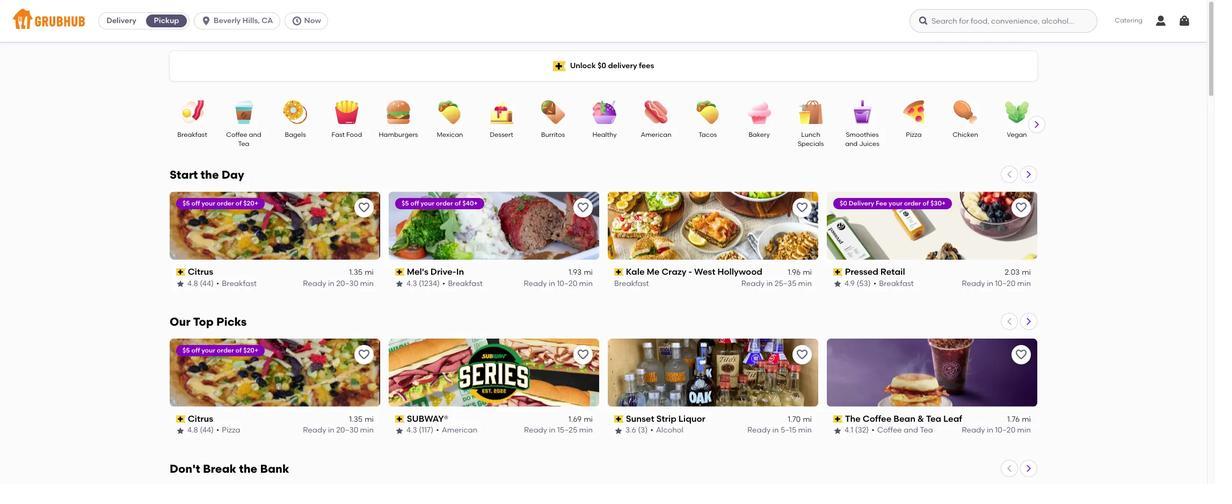 Task type: describe. For each thing, give the bounding box(es) containing it.
2 horizontal spatial and
[[904, 426, 919, 435]]

now
[[304, 16, 321, 25]]

star icon image for subway® logo
[[395, 427, 404, 436]]

citrus for the
[[188, 267, 213, 277]]

3.6 (3)
[[626, 426, 648, 435]]

pizza image
[[896, 100, 933, 124]]

me
[[647, 267, 660, 277]]

drive-
[[431, 267, 457, 277]]

mi for subway® logo
[[584, 415, 593, 425]]

specials
[[798, 140, 824, 148]]

4.3 for our top picks
[[407, 426, 417, 435]]

fast food
[[332, 131, 362, 139]]

bagels image
[[277, 100, 314, 124]]

the coffee bean & tea leaf logo image
[[827, 339, 1038, 407]]

order for "citrus logo" associated with our top picks
[[217, 347, 234, 355]]

our top picks
[[170, 315, 247, 329]]

juices
[[860, 140, 880, 148]]

mel's drive-in
[[407, 267, 464, 277]]

coffee for the
[[863, 414, 892, 424]]

4.9 (53)
[[845, 279, 871, 288]]

bean
[[894, 414, 916, 424]]

$5 for our top picks
[[183, 347, 190, 355]]

coffee and tea image
[[225, 100, 263, 124]]

star icon image for sunset strip liquor logo
[[615, 427, 623, 436]]

delivery
[[608, 61, 638, 70]]

chicken image
[[947, 100, 985, 124]]

grubhub plus flag logo image
[[553, 61, 566, 71]]

liquor
[[679, 414, 706, 424]]

2.03
[[1005, 268, 1020, 277]]

mi for the mel's drive-in logo
[[584, 268, 593, 277]]

1.93
[[569, 268, 582, 277]]

min for "pressed retail logo"
[[1018, 279, 1032, 288]]

subscription pass image for kale me crazy - west hollywood  logo
[[615, 269, 624, 276]]

in for "citrus logo" for start the day
[[328, 279, 335, 288]]

our
[[170, 315, 191, 329]]

caret left icon image for our top picks
[[1006, 317, 1014, 326]]

ready in 25–35 min
[[742, 279, 812, 288]]

of for star icon over "don't"
[[236, 347, 242, 355]]

hamburgers image
[[380, 100, 417, 124]]

in
[[457, 267, 464, 277]]

tacos
[[699, 131, 717, 139]]

pickup
[[154, 16, 179, 25]]

15–25
[[558, 426, 578, 435]]

caret right icon image for our top picks
[[1025, 317, 1034, 326]]

catering
[[1116, 17, 1143, 24]]

fees
[[639, 61, 655, 70]]

(3)
[[638, 426, 648, 435]]

ready in 20–30 min for start the day
[[303, 279, 374, 288]]

off for picks
[[191, 347, 200, 355]]

4.8 (44) for the
[[188, 279, 214, 288]]

20–30 for start the day
[[336, 279, 359, 288]]

(117)
[[419, 426, 434, 435]]

save this restaurant image for bean
[[1015, 349, 1028, 362]]

1.69
[[569, 415, 582, 425]]

breakfast for citrus
[[222, 279, 257, 288]]

citrus for top
[[188, 414, 213, 424]]

1.76
[[1008, 415, 1020, 425]]

subscription pass image for "citrus logo" for start the day
[[176, 269, 186, 276]]

mi for the coffee bean & tea leaf logo
[[1023, 415, 1032, 425]]

lunch specials
[[798, 131, 824, 148]]

-
[[689, 267, 693, 277]]

breakfast for pressed retail
[[880, 279, 914, 288]]

hollywood
[[718, 267, 763, 277]]

don't break the bank
[[170, 462, 289, 476]]

(53)
[[857, 279, 871, 288]]

ready for sunset strip liquor logo
[[748, 426, 771, 435]]

alcohol
[[656, 426, 684, 435]]

bakery
[[749, 131, 770, 139]]

coffee inside coffee and tea
[[226, 131, 248, 139]]

ready for kale me crazy - west hollywood  logo
[[742, 279, 765, 288]]

delivery button
[[99, 12, 144, 30]]

your for star icon over "don't"
[[202, 347, 215, 355]]

• pizza
[[216, 426, 240, 435]]

$20+ for picks
[[243, 347, 259, 355]]

star icon image for "pressed retail logo"
[[834, 280, 842, 288]]

sunset strip liquor
[[626, 414, 706, 424]]

1 vertical spatial the
[[239, 462, 258, 476]]

1 vertical spatial tea
[[927, 414, 942, 424]]

ready in 5–15 min
[[748, 426, 812, 435]]

hills,
[[243, 16, 260, 25]]

2 vertical spatial tea
[[920, 426, 934, 435]]

breakfast down breakfast image
[[177, 131, 207, 139]]

1.35 for picks
[[349, 415, 363, 425]]

20–30 for our top picks
[[336, 426, 359, 435]]

mi for "pressed retail logo"
[[1023, 268, 1032, 277]]

1.35 mi for our top picks
[[349, 415, 374, 425]]

save this restaurant image for our top picks
[[358, 349, 371, 362]]

the
[[846, 414, 861, 424]]

subscription pass image for day
[[834, 269, 843, 276]]

ready for the coffee bean & tea leaf logo
[[963, 426, 986, 435]]

tea inside coffee and tea
[[238, 140, 250, 148]]

caret right icon image for start the day
[[1025, 170, 1034, 179]]

bank
[[260, 462, 289, 476]]

• for the coffee bean & tea leaf logo star icon
[[872, 426, 875, 435]]

smoothies and juices image
[[844, 100, 882, 124]]

min for sunset strip liquor logo
[[799, 426, 812, 435]]

caret left icon image for start the day
[[1006, 170, 1014, 179]]

1.96 mi
[[788, 268, 812, 277]]

mexican
[[437, 131, 463, 139]]

retail
[[881, 267, 906, 277]]

healthy image
[[586, 100, 624, 124]]

mel's drive-in logo image
[[389, 192, 600, 260]]

0 vertical spatial american
[[641, 131, 672, 139]]

delivery inside button
[[107, 16, 136, 25]]

catering button
[[1108, 9, 1151, 33]]

subscription pass image for "citrus logo" associated with our top picks
[[176, 416, 186, 423]]

4.3 (117)
[[407, 426, 434, 435]]

break
[[203, 462, 237, 476]]

leaf
[[944, 414, 963, 424]]

min for the coffee bean & tea leaf logo
[[1018, 426, 1032, 435]]

1.70 mi
[[788, 415, 812, 425]]

fast food image
[[328, 100, 366, 124]]

• breakfast for mel's drive-in
[[443, 279, 483, 288]]

1.70
[[788, 415, 801, 425]]

in for subway® logo
[[549, 426, 556, 435]]

in for "citrus logo" associated with our top picks
[[328, 426, 335, 435]]

sunset
[[626, 414, 655, 424]]

vegan image
[[999, 100, 1036, 124]]

4.9
[[845, 279, 855, 288]]

dessert
[[490, 131, 514, 139]]

top
[[193, 315, 214, 329]]

$0 delivery fee your order of $30+
[[840, 200, 946, 207]]

the coffee bean & tea leaf
[[846, 414, 963, 424]]

(44) for top
[[200, 426, 214, 435]]

• for star icon over "don't"
[[216, 426, 219, 435]]

dessert image
[[483, 100, 521, 124]]

save this restaurant image for start the day
[[358, 201, 371, 214]]

• breakfast for pressed retail
[[874, 279, 914, 288]]

day
[[222, 168, 244, 182]]

$5 off your order of $20+ for day
[[183, 200, 259, 207]]

svg image inside beverly hills, ca button
[[201, 16, 212, 26]]

beverly hills, ca
[[214, 16, 273, 25]]

min for the mel's drive-in logo
[[580, 279, 593, 288]]

ready in 20–30 min for our top picks
[[303, 426, 374, 435]]

10–20 down 1.93
[[557, 279, 578, 288]]

min for "citrus logo" associated with our top picks
[[360, 426, 374, 435]]

min for kale me crazy - west hollywood  logo
[[799, 279, 812, 288]]

• for sunset strip liquor logo's star icon
[[651, 426, 654, 435]]

smoothies
[[846, 131, 879, 139]]

start
[[170, 168, 198, 182]]

beverly
[[214, 16, 241, 25]]

• alcohol
[[651, 426, 684, 435]]

1.93 mi
[[569, 268, 593, 277]]

start the day
[[170, 168, 244, 182]]

tacos image
[[689, 100, 727, 124]]

ready in 10–20 min down 1.93
[[524, 279, 593, 288]]



Task type: vqa. For each thing, say whether or not it's contained in the screenshot.


Task type: locate. For each thing, give the bounding box(es) containing it.
1 vertical spatial and
[[846, 140, 858, 148]]

1 4.8 from the top
[[188, 279, 198, 288]]

4.8 (44) up top
[[188, 279, 214, 288]]

1 $5 off your order of $20+ from the top
[[183, 200, 259, 207]]

hamburgers
[[379, 131, 418, 139]]

kale
[[626, 267, 645, 277]]

of left '$40+'
[[455, 200, 461, 207]]

citrus
[[188, 267, 213, 277], [188, 414, 213, 424]]

0 vertical spatial subscription pass image
[[834, 269, 843, 276]]

3.6
[[626, 426, 637, 435]]

star icon image
[[176, 280, 185, 288], [395, 280, 404, 288], [834, 280, 842, 288], [176, 427, 185, 436], [395, 427, 404, 436], [615, 427, 623, 436], [834, 427, 842, 436]]

and inside coffee and tea
[[249, 131, 261, 139]]

1 • breakfast from the left
[[216, 279, 257, 288]]

4.1
[[845, 426, 854, 435]]

ready in 10–20 min for day
[[963, 279, 1032, 288]]

ready in 20–30 min
[[303, 279, 374, 288], [303, 426, 374, 435]]

0 vertical spatial 1.35 mi
[[349, 268, 374, 277]]

order left '$40+'
[[436, 200, 453, 207]]

save this restaurant image for liquor
[[796, 349, 809, 362]]

0 vertical spatial the
[[201, 168, 219, 182]]

bakery image
[[741, 100, 779, 124]]

your down our top picks in the left bottom of the page
[[202, 347, 215, 355]]

of for star icon related to the mel's drive-in logo
[[455, 200, 461, 207]]

$5 off your order of $40+
[[402, 200, 478, 207]]

and for smoothies and juices
[[846, 140, 858, 148]]

• coffee and tea
[[872, 426, 934, 435]]

mi
[[365, 268, 374, 277], [584, 268, 593, 277], [803, 268, 812, 277], [1023, 268, 1032, 277], [365, 415, 374, 425], [584, 415, 593, 425], [803, 415, 812, 425], [1023, 415, 1032, 425]]

subscription pass image left mel's
[[395, 269, 405, 276]]

0 vertical spatial caret left icon image
[[1006, 170, 1014, 179]]

$0 left fee
[[840, 200, 848, 207]]

mexican image
[[431, 100, 469, 124]]

order for the mel's drive-in logo
[[436, 200, 453, 207]]

american
[[641, 131, 672, 139], [442, 426, 478, 435]]

4.8 (44) left the • pizza
[[188, 426, 214, 435]]

4.3 left the (117)
[[407, 426, 417, 435]]

$30+
[[931, 200, 946, 207]]

0 vertical spatial $0
[[598, 61, 607, 70]]

10–20 down 1.76 on the right bottom of page
[[996, 426, 1016, 435]]

picks
[[217, 315, 247, 329]]

3 caret left icon image from the top
[[1006, 465, 1014, 473]]

2 4.8 (44) from the top
[[188, 426, 214, 435]]

off for day
[[191, 200, 200, 207]]

off
[[191, 200, 200, 207], [411, 200, 419, 207], [191, 347, 200, 355]]

0 vertical spatial 1.35
[[349, 268, 363, 277]]

0 horizontal spatial $0
[[598, 61, 607, 70]]

• for star icon over the our
[[216, 279, 219, 288]]

subscription pass image for sunset strip liquor logo
[[615, 416, 624, 423]]

0 horizontal spatial pizza
[[222, 426, 240, 435]]

ready in 10–20 min down 1.76 on the right bottom of page
[[963, 426, 1032, 435]]

0 vertical spatial 4.8 (44)
[[188, 279, 214, 288]]

1 subscription pass image from the top
[[834, 269, 843, 276]]

1 vertical spatial 1.35 mi
[[349, 415, 374, 425]]

coffee for •
[[878, 426, 903, 435]]

save this restaurant image for crazy
[[796, 201, 809, 214]]

subscription pass image left pressed
[[834, 269, 843, 276]]

caret right icon image
[[1033, 120, 1042, 129], [1025, 170, 1034, 179], [1025, 317, 1034, 326], [1025, 465, 1034, 473]]

svg image
[[1155, 15, 1168, 27], [1179, 15, 1192, 27], [201, 16, 212, 26], [291, 16, 302, 26], [919, 16, 929, 26]]

coffee down coffee and tea image
[[226, 131, 248, 139]]

subscription pass image left the
[[834, 416, 843, 423]]

$20+ for day
[[243, 200, 259, 207]]

pizza down the pizza "image"
[[907, 131, 922, 139]]

$20+ down picks
[[243, 347, 259, 355]]

2 4.3 from the top
[[407, 426, 417, 435]]

(32)
[[856, 426, 869, 435]]

(44) left the • pizza
[[200, 426, 214, 435]]

subscription pass image for the mel's drive-in logo
[[395, 269, 405, 276]]

of down day
[[236, 200, 242, 207]]

american down american image on the right top of the page
[[641, 131, 672, 139]]

caret left icon image down 1.76 on the right bottom of page
[[1006, 465, 1014, 473]]

mi for kale me crazy - west hollywood  logo
[[803, 268, 812, 277]]

1.35 for day
[[349, 268, 363, 277]]

star icon image left 4.9
[[834, 280, 842, 288]]

tea right &
[[927, 414, 942, 424]]

kale me crazy - west hollywood
[[626, 267, 763, 277]]

kale me crazy - west hollywood  logo image
[[608, 192, 819, 260]]

1 vertical spatial ready in 20–30 min
[[303, 426, 374, 435]]

4.8 (44)
[[188, 279, 214, 288], [188, 426, 214, 435]]

caret right icon image for don't break the bank
[[1025, 465, 1034, 473]]

breakfast down kale
[[615, 279, 649, 288]]

1.35
[[349, 268, 363, 277], [349, 415, 363, 425]]

• right the (117)
[[436, 426, 439, 435]]

breakfast
[[177, 131, 207, 139], [222, 279, 257, 288], [448, 279, 483, 288], [615, 279, 649, 288], [880, 279, 914, 288]]

1 vertical spatial subscription pass image
[[834, 416, 843, 423]]

delivery left fee
[[849, 200, 875, 207]]

star icon image for the mel's drive-in logo
[[395, 280, 404, 288]]

ready
[[303, 279, 326, 288], [524, 279, 547, 288], [742, 279, 765, 288], [963, 279, 986, 288], [303, 426, 326, 435], [524, 426, 548, 435], [748, 426, 771, 435], [963, 426, 986, 435]]

and down coffee and tea image
[[249, 131, 261, 139]]

1 vertical spatial $5 off your order of $20+
[[183, 347, 259, 355]]

unlock $0 delivery fees
[[570, 61, 655, 70]]

pressed retail logo image
[[827, 192, 1038, 260]]

2 1.35 mi from the top
[[349, 415, 374, 425]]

1 vertical spatial coffee
[[863, 414, 892, 424]]

$5 off your order of $20+ down picks
[[183, 347, 259, 355]]

1 horizontal spatial $0
[[840, 200, 848, 207]]

pizza up the don't break the bank
[[222, 426, 240, 435]]

your down the start the day
[[202, 200, 215, 207]]

food
[[347, 131, 362, 139]]

of left $30+
[[923, 200, 930, 207]]

pickup button
[[144, 12, 189, 30]]

sunset strip liquor logo image
[[608, 339, 819, 407]]

save this restaurant image
[[358, 201, 371, 214], [577, 201, 590, 214], [358, 349, 371, 362]]

in for sunset strip liquor logo
[[773, 426, 779, 435]]

• american
[[436, 426, 478, 435]]

lunch specials image
[[793, 100, 830, 124]]

order for "citrus logo" for start the day
[[217, 200, 234, 207]]

3 • breakfast from the left
[[874, 279, 914, 288]]

of down picks
[[236, 347, 242, 355]]

caret left icon image down 2.03 at the bottom right
[[1006, 317, 1014, 326]]

breakfast down in
[[448, 279, 483, 288]]

star icon image up "don't"
[[176, 427, 185, 436]]

main navigation navigation
[[0, 0, 1208, 42]]

1 $20+ from the top
[[243, 200, 259, 207]]

0 vertical spatial $20+
[[243, 200, 259, 207]]

coffee
[[226, 131, 248, 139], [863, 414, 892, 424], [878, 426, 903, 435]]

1 vertical spatial 1.35
[[349, 415, 363, 425]]

star icon image left 4.1
[[834, 427, 842, 436]]

1 vertical spatial $20+
[[243, 347, 259, 355]]

0 vertical spatial $5 off your order of $20+
[[183, 200, 259, 207]]

the left day
[[201, 168, 219, 182]]

(44) up our top picks in the left bottom of the page
[[200, 279, 214, 288]]

$20+ down day
[[243, 200, 259, 207]]

5–15
[[781, 426, 797, 435]]

2 vertical spatial caret left icon image
[[1006, 465, 1014, 473]]

2 citrus logo image from the top
[[170, 339, 380, 407]]

1 vertical spatial citrus logo image
[[170, 339, 380, 407]]

• up break
[[216, 426, 219, 435]]

save this restaurant image
[[796, 201, 809, 214], [1015, 201, 1028, 214], [577, 349, 590, 362], [796, 349, 809, 362], [1015, 349, 1028, 362]]

0 vertical spatial (44)
[[200, 279, 214, 288]]

order down picks
[[217, 347, 234, 355]]

breakfast down retail
[[880, 279, 914, 288]]

1 vertical spatial american
[[442, 426, 478, 435]]

0 horizontal spatial • breakfast
[[216, 279, 257, 288]]

subway® logo image
[[389, 339, 600, 407]]

delivery left "pickup"
[[107, 16, 136, 25]]

2 subscription pass image from the top
[[834, 416, 843, 423]]

citrus up top
[[188, 267, 213, 277]]

1 1.35 from the top
[[349, 268, 363, 277]]

and down smoothies
[[846, 140, 858, 148]]

• breakfast up picks
[[216, 279, 257, 288]]

bagels
[[285, 131, 306, 139]]

0 horizontal spatial delivery
[[107, 16, 136, 25]]

star icon image for the coffee bean & tea leaf logo
[[834, 427, 842, 436]]

ready in 15–25 min
[[524, 426, 593, 435]]

american right the (117)
[[442, 426, 478, 435]]

subscription pass image
[[834, 269, 843, 276], [834, 416, 843, 423]]

ready for "pressed retail logo"
[[963, 279, 986, 288]]

$5 off your order of $20+ down day
[[183, 200, 259, 207]]

0 vertical spatial 4.3
[[407, 279, 417, 288]]

0 vertical spatial pizza
[[907, 131, 922, 139]]

4.1 (32)
[[845, 426, 869, 435]]

tea down coffee and tea image
[[238, 140, 250, 148]]

4.8 (44) for top
[[188, 426, 214, 435]]

1.35 mi
[[349, 268, 374, 277], [349, 415, 374, 425]]

1.35 mi for start the day
[[349, 268, 374, 277]]

2 $5 off your order of $20+ from the top
[[183, 347, 259, 355]]

ready for the mel's drive-in logo
[[524, 279, 547, 288]]

$5
[[183, 200, 190, 207], [402, 200, 409, 207], [183, 347, 190, 355]]

0 vertical spatial tea
[[238, 140, 250, 148]]

(1234)
[[419, 279, 440, 288]]

0 vertical spatial and
[[249, 131, 261, 139]]

4.8 left the • pizza
[[188, 426, 198, 435]]

subscription pass image
[[176, 269, 186, 276], [395, 269, 405, 276], [615, 269, 624, 276], [176, 416, 186, 423], [395, 416, 405, 423], [615, 416, 624, 423]]

4.8 for start
[[188, 279, 198, 288]]

0 vertical spatial delivery
[[107, 16, 136, 25]]

of for star icon over the our
[[236, 200, 242, 207]]

1 horizontal spatial and
[[846, 140, 858, 148]]

1.96
[[788, 268, 801, 277]]

west
[[695, 267, 716, 277]]

1 ready in 20–30 min from the top
[[303, 279, 374, 288]]

1 vertical spatial delivery
[[849, 200, 875, 207]]

1 1.35 mi from the top
[[349, 268, 374, 277]]

crazy
[[662, 267, 687, 277]]

• for star icon related to the mel's drive-in logo
[[443, 279, 446, 288]]

1 horizontal spatial pizza
[[907, 131, 922, 139]]

&
[[918, 414, 925, 424]]

order down day
[[217, 200, 234, 207]]

• breakfast down retail
[[874, 279, 914, 288]]

subscription pass image left kale
[[615, 269, 624, 276]]

1 vertical spatial 4.8 (44)
[[188, 426, 214, 435]]

1 horizontal spatial the
[[239, 462, 258, 476]]

min
[[360, 279, 374, 288], [580, 279, 593, 288], [799, 279, 812, 288], [1018, 279, 1032, 288], [360, 426, 374, 435], [580, 426, 593, 435], [799, 426, 812, 435], [1018, 426, 1032, 435]]

4.8
[[188, 279, 198, 288], [188, 426, 198, 435]]

• right (3)
[[651, 426, 654, 435]]

smoothies and juices
[[846, 131, 880, 148]]

1 caret left icon image from the top
[[1006, 170, 1014, 179]]

• breakfast for citrus
[[216, 279, 257, 288]]

lunch
[[802, 131, 821, 139]]

and down bean
[[904, 426, 919, 435]]

$5 for start the day
[[183, 200, 190, 207]]

1 horizontal spatial delivery
[[849, 200, 875, 207]]

burritos
[[541, 131, 565, 139]]

1 vertical spatial 20–30
[[336, 426, 359, 435]]

star icon image up the our
[[176, 280, 185, 288]]

subway®
[[407, 414, 449, 424]]

1 citrus from the top
[[188, 267, 213, 277]]

subscription pass image up "don't"
[[176, 416, 186, 423]]

fast
[[332, 131, 345, 139]]

min for subway® logo
[[580, 426, 593, 435]]

svg image inside "now" 'button'
[[291, 16, 302, 26]]

0 vertical spatial citrus logo image
[[170, 192, 380, 260]]

• up our top picks in the left bottom of the page
[[216, 279, 219, 288]]

citrus up "don't"
[[188, 414, 213, 424]]

breakfast image
[[174, 100, 211, 124]]

$20+
[[243, 200, 259, 207], [243, 347, 259, 355]]

•
[[216, 279, 219, 288], [443, 279, 446, 288], [874, 279, 877, 288], [216, 426, 219, 435], [436, 426, 439, 435], [651, 426, 654, 435], [872, 426, 875, 435]]

1 (44) from the top
[[200, 279, 214, 288]]

of
[[236, 200, 242, 207], [455, 200, 461, 207], [923, 200, 930, 207], [236, 347, 242, 355]]

citrus logo image for our top picks
[[170, 339, 380, 407]]

2 vertical spatial coffee
[[878, 426, 903, 435]]

don't
[[170, 462, 200, 476]]

2 4.8 from the top
[[188, 426, 198, 435]]

coffee up (32)
[[863, 414, 892, 424]]

now button
[[285, 12, 332, 30]]

1 horizontal spatial american
[[641, 131, 672, 139]]

strip
[[657, 414, 677, 424]]

4.3 for start the day
[[407, 279, 417, 288]]

your left '$40+'
[[421, 200, 435, 207]]

fee
[[876, 200, 888, 207]]

chicken
[[953, 131, 979, 139]]

your for star icon over the our
[[202, 200, 215, 207]]

$5 off your order of $20+
[[183, 200, 259, 207], [183, 347, 259, 355]]

1.69 mi
[[569, 415, 593, 425]]

ca
[[262, 16, 273, 25]]

1 vertical spatial caret left icon image
[[1006, 317, 1014, 326]]

2 $20+ from the top
[[243, 347, 259, 355]]

0 horizontal spatial and
[[249, 131, 261, 139]]

1 4.3 from the top
[[407, 279, 417, 288]]

in for "pressed retail logo"
[[988, 279, 994, 288]]

1 4.8 (44) from the top
[[188, 279, 214, 288]]

subscription pass image up the our
[[176, 269, 186, 276]]

pressed retail
[[846, 267, 906, 277]]

0 vertical spatial 4.8
[[188, 279, 198, 288]]

1 citrus logo image from the top
[[170, 192, 380, 260]]

burritos image
[[535, 100, 572, 124]]

2 horizontal spatial • breakfast
[[874, 279, 914, 288]]

• for star icon corresponding to "pressed retail logo"
[[874, 279, 877, 288]]

1 vertical spatial pizza
[[222, 426, 240, 435]]

coffee and tea
[[226, 131, 261, 148]]

10–20 down 2.03 at the bottom right
[[996, 279, 1016, 288]]

coffee down the coffee bean & tea leaf on the right
[[878, 426, 903, 435]]

• right (53)
[[874, 279, 877, 288]]

1 vertical spatial 4.3
[[407, 426, 417, 435]]

1 vertical spatial (44)
[[200, 426, 214, 435]]

4.3 down mel's
[[407, 279, 417, 288]]

caret left icon image down vegan
[[1006, 170, 1014, 179]]

• down drive- on the left
[[443, 279, 446, 288]]

0 horizontal spatial the
[[201, 168, 219, 182]]

0 horizontal spatial american
[[442, 426, 478, 435]]

star icon image left 4.3 (1234)
[[395, 280, 404, 288]]

(44) for the
[[200, 279, 214, 288]]

2 citrus from the top
[[188, 414, 213, 424]]

subscription pass image for picks
[[834, 416, 843, 423]]

2 ready in 20–30 min from the top
[[303, 426, 374, 435]]

25–35
[[775, 279, 797, 288]]

0 vertical spatial 20–30
[[336, 279, 359, 288]]

star icon image left 4.3 (117)
[[395, 427, 404, 436]]

(44)
[[200, 279, 214, 288], [200, 426, 214, 435]]

2 1.35 from the top
[[349, 415, 363, 425]]

4.8 up top
[[188, 279, 198, 288]]

1 vertical spatial 4.8
[[188, 426, 198, 435]]

citrus logo image for start the day
[[170, 192, 380, 260]]

mel's
[[407, 267, 429, 277]]

unlock
[[570, 61, 596, 70]]

your for star icon related to the mel's drive-in logo
[[421, 200, 435, 207]]

american image
[[638, 100, 675, 124]]

4.8 for our
[[188, 426, 198, 435]]

4.3 (1234)
[[407, 279, 440, 288]]

2 • breakfast from the left
[[443, 279, 483, 288]]

min for "citrus logo" for start the day
[[360, 279, 374, 288]]

1 horizontal spatial • breakfast
[[443, 279, 483, 288]]

• right (32)
[[872, 426, 875, 435]]

0 vertical spatial coffee
[[226, 131, 248, 139]]

$5 off your order of $20+ for picks
[[183, 347, 259, 355]]

10–20 for day
[[996, 279, 1016, 288]]

subscription pass image for subway® logo
[[395, 416, 405, 423]]

tea
[[238, 140, 250, 148], [927, 414, 942, 424], [920, 426, 934, 435]]

pizza
[[907, 131, 922, 139], [222, 426, 240, 435]]

Search for food, convenience, alcohol... search field
[[910, 9, 1098, 33]]

1 20–30 from the top
[[336, 279, 359, 288]]

the left bank on the left of the page
[[239, 462, 258, 476]]

$0 right unlock
[[598, 61, 607, 70]]

0 vertical spatial citrus
[[188, 267, 213, 277]]

ready in 10–20 min down 2.03 at the bottom right
[[963, 279, 1032, 288]]

save this restaurant button
[[355, 198, 374, 218], [574, 198, 593, 218], [793, 198, 812, 218], [1012, 198, 1032, 218], [355, 345, 374, 365], [574, 345, 593, 365], [793, 345, 812, 365], [1012, 345, 1032, 365]]

in for the mel's drive-in logo
[[549, 279, 556, 288]]

mi for sunset strip liquor logo
[[803, 415, 812, 425]]

tea down &
[[920, 426, 934, 435]]

• for star icon corresponding to subway® logo
[[436, 426, 439, 435]]

and inside smoothies and juices
[[846, 140, 858, 148]]

2 20–30 from the top
[[336, 426, 359, 435]]

breakfast for mel's drive-in
[[448, 279, 483, 288]]

subscription pass image left subway®
[[395, 416, 405, 423]]

breakfast up picks
[[222, 279, 257, 288]]

in for kale me crazy - west hollywood  logo
[[767, 279, 773, 288]]

your right fee
[[889, 200, 903, 207]]

citrus logo image
[[170, 192, 380, 260], [170, 339, 380, 407]]

order left $30+
[[905, 200, 922, 207]]

ready in 10–20 min for picks
[[963, 426, 1032, 435]]

subscription pass image left sunset
[[615, 416, 624, 423]]

star icon image left 3.6
[[615, 427, 623, 436]]

2 (44) from the top
[[200, 426, 214, 435]]

caret left icon image for don't break the bank
[[1006, 465, 1014, 473]]

0 vertical spatial ready in 20–30 min
[[303, 279, 374, 288]]

in for the coffee bean & tea leaf logo
[[988, 426, 994, 435]]

vegan
[[1008, 131, 1028, 139]]

2 caret left icon image from the top
[[1006, 317, 1014, 326]]

caret left icon image
[[1006, 170, 1014, 179], [1006, 317, 1014, 326], [1006, 465, 1014, 473]]

1 vertical spatial $0
[[840, 200, 848, 207]]

2.03 mi
[[1005, 268, 1032, 277]]

and for coffee and tea
[[249, 131, 261, 139]]

2 vertical spatial and
[[904, 426, 919, 435]]

• breakfast down in
[[443, 279, 483, 288]]

10–20 for picks
[[996, 426, 1016, 435]]

beverly hills, ca button
[[194, 12, 285, 30]]

ready for subway® logo
[[524, 426, 548, 435]]

1 vertical spatial citrus
[[188, 414, 213, 424]]



